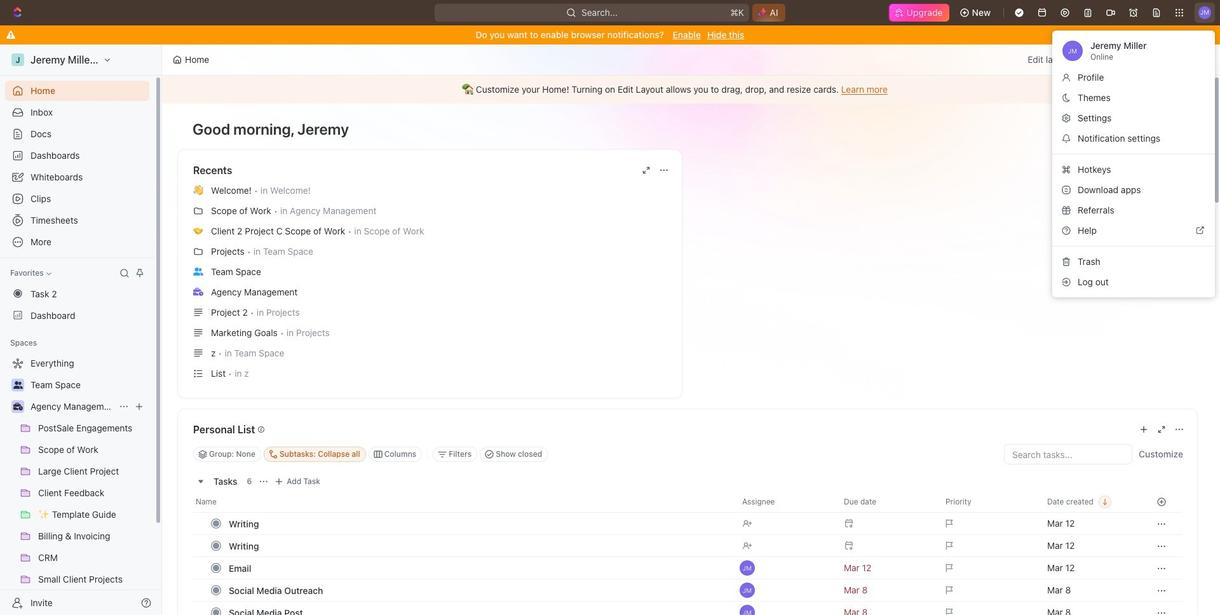 Task type: locate. For each thing, give the bounding box(es) containing it.
1 horizontal spatial business time image
[[193, 288, 203, 296]]

1 vertical spatial business time image
[[13, 403, 23, 411]]

0 horizontal spatial business time image
[[13, 403, 23, 411]]

sidebar navigation
[[0, 44, 162, 615]]

business time image
[[193, 288, 203, 296], [13, 403, 23, 411]]

business time image inside sidebar navigation
[[13, 403, 23, 411]]



Task type: vqa. For each thing, say whether or not it's contained in the screenshot.
Sidebar navigation
yes



Task type: describe. For each thing, give the bounding box(es) containing it.
user group image
[[193, 267, 203, 276]]

0 vertical spatial business time image
[[193, 288, 203, 296]]

Search tasks... text field
[[1005, 445, 1132, 464]]



